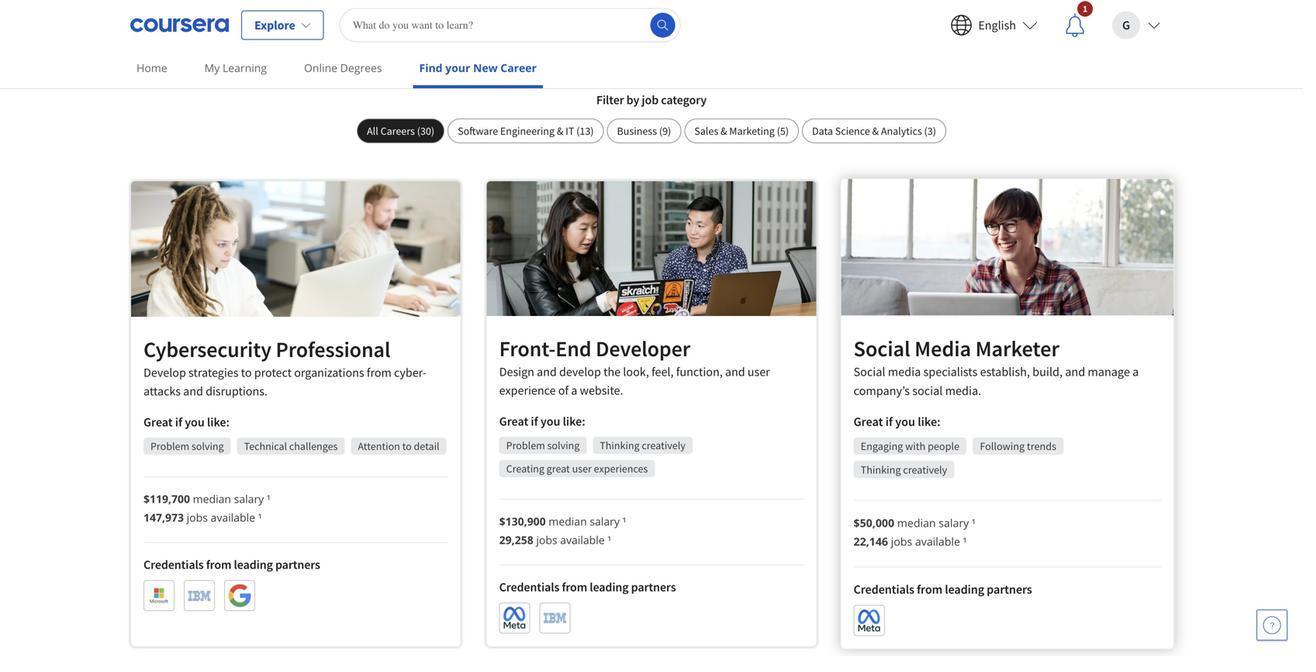 Task type: locate. For each thing, give the bounding box(es) containing it.
& right sales
[[721, 124, 727, 138]]

credentials
[[143, 558, 204, 573], [499, 580, 559, 596], [855, 581, 915, 597]]

salary for developer
[[590, 515, 620, 529]]

1 horizontal spatial like:
[[563, 414, 585, 430]]

engaging with people
[[862, 440, 960, 454]]

from
[[367, 365, 392, 381], [206, 558, 231, 573], [562, 580, 587, 596], [917, 581, 943, 597]]

median right $119,700
[[193, 492, 231, 507]]

jobs right 22,146
[[892, 534, 913, 549]]

1 vertical spatial creatively
[[904, 463, 948, 477]]

leading down the $130,900 median salary ¹ 29,258 jobs available ¹
[[590, 580, 629, 596]]

user right great
[[572, 462, 592, 476]]

and right function,
[[725, 364, 745, 380]]

from left cyber- at the bottom
[[367, 365, 392, 381]]

1 horizontal spatial problem
[[506, 439, 545, 453]]

learning
[[223, 61, 267, 75]]

from for front-end developer
[[562, 580, 587, 596]]

1 horizontal spatial solving
[[547, 439, 580, 453]]

creating great user experiences
[[506, 462, 648, 476]]

leading for marketer
[[945, 581, 984, 597]]

1 horizontal spatial credentials
[[499, 580, 559, 596]]

find up find your new career
[[422, 10, 486, 53]]

thinking creatively down engaging with people
[[862, 463, 948, 477]]

thinking up the "experiences"
[[600, 439, 640, 453]]

solving for developer
[[547, 439, 580, 453]]

if down experience
[[531, 414, 538, 430]]

leading down $50,000 median salary ¹ 22,146 jobs available ¹
[[945, 581, 984, 597]]

professional
[[654, 55, 733, 74], [276, 336, 390, 363]]

jobs right 29,258
[[536, 533, 557, 548]]

1 horizontal spatial great if you like:
[[499, 414, 585, 430]]

and down strategies
[[183, 384, 203, 400]]

0 horizontal spatial thinking creatively
[[600, 439, 686, 453]]

like: for developer
[[563, 414, 585, 430]]

from for social media marketer
[[917, 581, 943, 597]]

available right 22,146
[[916, 534, 960, 549]]

1 & from the left
[[557, 124, 563, 138]]

salary
[[234, 492, 264, 507], [590, 515, 620, 529], [939, 515, 969, 530]]

0 horizontal spatial salary
[[234, 492, 264, 507]]

if up engaging
[[886, 415, 894, 430]]

your inside find a career that works for you whatever your background or interests are, professional certificates have you covered.
[[440, 55, 469, 74]]

2 social from the top
[[855, 365, 886, 380]]

option group
[[357, 119, 946, 143]]

2 horizontal spatial jobs
[[892, 534, 913, 549]]

1 horizontal spatial partners
[[631, 580, 676, 596]]

you up engaging with people
[[896, 415, 916, 430]]

jobs
[[187, 511, 208, 526], [536, 533, 557, 548], [892, 534, 913, 549]]

data
[[812, 124, 833, 138]]

sales
[[694, 124, 718, 138]]

strategies
[[189, 365, 238, 381]]

engineering
[[500, 124, 555, 138]]

find inside find a career that works for you whatever your background or interests are, professional certificates have you covered.
[[422, 10, 486, 53]]

great if you like: up engaging with people
[[855, 415, 941, 430]]

3 & from the left
[[872, 124, 879, 138]]

available right 147,973
[[211, 511, 255, 526]]

1 social from the top
[[855, 336, 911, 363]]

0 horizontal spatial credentials
[[143, 558, 204, 573]]

credentials for social
[[855, 581, 915, 597]]

media
[[889, 365, 921, 380]]

great
[[499, 414, 528, 430], [855, 415, 884, 430], [143, 415, 173, 431]]

leading down $119,700 median salary ¹ 147,973 jobs available ¹
[[234, 558, 273, 573]]

problem solving for develop
[[150, 440, 224, 454]]

2 vertical spatial a
[[571, 383, 577, 399]]

0 horizontal spatial available
[[211, 511, 255, 526]]

career
[[501, 61, 537, 75]]

credentials from leading partners down $119,700 median salary ¹ 147,973 jobs available ¹
[[143, 558, 320, 573]]

0 horizontal spatial jobs
[[187, 511, 208, 526]]

1 horizontal spatial leading
[[590, 580, 629, 596]]

0 horizontal spatial median
[[193, 492, 231, 507]]

available right 29,258
[[560, 533, 605, 548]]

partners for media
[[987, 581, 1032, 597]]

0 vertical spatial to
[[241, 365, 252, 381]]

from down the $130,900 median salary ¹ 29,258 jobs available ¹
[[562, 580, 587, 596]]

option group containing all careers (30)
[[357, 119, 946, 143]]

salary inside $119,700 median salary ¹ 147,973 jobs available ¹
[[234, 492, 264, 507]]

1 horizontal spatial problem solving
[[506, 439, 580, 453]]

develop
[[143, 365, 186, 381]]

if down attacks
[[175, 415, 182, 431]]

your
[[440, 55, 469, 74], [445, 61, 470, 75]]

problem solving up great
[[506, 439, 580, 453]]

0 horizontal spatial like:
[[207, 415, 230, 431]]

great for cybersecurity professional
[[143, 415, 173, 431]]

solving left technical
[[192, 440, 224, 454]]

you up have
[[827, 10, 882, 53]]

Business (9) button
[[607, 119, 681, 143]]

median inside the $130,900 median salary ¹ 29,258 jobs available ¹
[[549, 515, 587, 529]]

$130,900
[[499, 515, 546, 529]]

median inside $50,000 median salary ¹ 22,146 jobs available ¹
[[898, 515, 936, 530]]

leading
[[234, 558, 273, 573], [590, 580, 629, 596], [945, 581, 984, 597]]

great if you like: down experience
[[499, 414, 585, 430]]

social up the "company's"
[[855, 365, 886, 380]]

problem solving
[[506, 439, 580, 453], [150, 440, 224, 454]]

1 horizontal spatial credentials from leading partners
[[499, 580, 676, 596]]

you for cybersecurity professional
[[185, 415, 205, 431]]

2 horizontal spatial salary
[[939, 515, 969, 530]]

2 horizontal spatial great
[[855, 415, 884, 430]]

1 horizontal spatial salary
[[590, 515, 620, 529]]

job
[[642, 92, 659, 108]]

2 horizontal spatial credentials from leading partners
[[855, 581, 1032, 597]]

solving
[[547, 439, 580, 453], [192, 440, 224, 454]]

2 horizontal spatial like:
[[918, 415, 941, 430]]

to inside cybersecurity professional develop strategies to protect organizations from cyber- attacks and disruptions.
[[241, 365, 252, 381]]

home link
[[130, 50, 173, 85]]

like: down disruptions.
[[207, 415, 230, 431]]

establish,
[[980, 365, 1030, 380]]

user right function,
[[748, 364, 770, 380]]

find your new career link
[[413, 50, 543, 88]]

science
[[835, 124, 870, 138]]

sales & marketing (5)
[[694, 124, 789, 138]]

creatively down with
[[904, 463, 948, 477]]

filter by job category
[[596, 92, 707, 108]]

and
[[537, 364, 557, 380], [725, 364, 745, 380], [1065, 365, 1085, 380], [183, 384, 203, 400]]

None search field
[[340, 8, 681, 42]]

salary for develop
[[234, 492, 264, 507]]

& left it at the top of page
[[557, 124, 563, 138]]

¹
[[267, 492, 270, 507], [258, 511, 262, 526], [622, 515, 626, 529], [972, 515, 976, 530], [608, 533, 611, 548], [963, 534, 967, 549]]

median right $130,900
[[549, 515, 587, 529]]

people
[[928, 440, 960, 454]]

2 horizontal spatial available
[[916, 534, 960, 549]]

from inside cybersecurity professional develop strategies to protect organizations from cyber- attacks and disruptions.
[[367, 365, 392, 381]]

1 vertical spatial to
[[402, 440, 412, 454]]

like: down of
[[563, 414, 585, 430]]

develop
[[559, 364, 601, 380]]

0 horizontal spatial solving
[[192, 440, 224, 454]]

1 horizontal spatial a
[[571, 383, 577, 399]]

analytics
[[881, 124, 922, 138]]

to up disruptions.
[[241, 365, 252, 381]]

great for social media marketer
[[855, 415, 884, 430]]

certificates
[[736, 55, 808, 74]]

2 horizontal spatial a
[[1132, 365, 1138, 380]]

2 horizontal spatial great if you like:
[[855, 415, 941, 430]]

credentials from leading partners
[[143, 558, 320, 573], [499, 580, 676, 596], [855, 581, 1032, 597]]

whatever
[[376, 55, 437, 74]]

0 horizontal spatial user
[[572, 462, 592, 476]]

following
[[980, 440, 1024, 454]]

professional up category
[[654, 55, 733, 74]]

and right build, at bottom right
[[1065, 365, 1085, 380]]

available inside $119,700 median salary ¹ 147,973 jobs available ¹
[[211, 511, 255, 526]]

if for cybersecurity
[[175, 415, 182, 431]]

0 horizontal spatial problem solving
[[150, 440, 224, 454]]

filter
[[596, 92, 624, 108]]

0 horizontal spatial to
[[241, 365, 252, 381]]

thinking creatively
[[600, 439, 686, 453], [862, 463, 948, 477]]

from down $119,700 median salary ¹ 147,973 jobs available ¹
[[206, 558, 231, 573]]

great down experience
[[499, 414, 528, 430]]

great if you like: down attacks
[[143, 415, 230, 431]]

All Careers (30) button
[[357, 119, 445, 143]]

1 horizontal spatial great
[[499, 414, 528, 430]]

to left detail at left bottom
[[402, 440, 412, 454]]

cybersecurity professional develop strategies to protect organizations from cyber- attacks and disruptions.
[[143, 336, 426, 400]]

0 vertical spatial user
[[748, 364, 770, 380]]

jobs inside $119,700 median salary ¹ 147,973 jobs available ¹
[[187, 511, 208, 526]]

1 vertical spatial find
[[419, 61, 443, 75]]

creatively
[[642, 439, 686, 453], [904, 463, 948, 477]]

1 vertical spatial social
[[855, 365, 886, 380]]

0 vertical spatial find
[[422, 10, 486, 53]]

partners for end
[[631, 580, 676, 596]]

0 horizontal spatial leading
[[234, 558, 273, 573]]

find left new
[[419, 61, 443, 75]]

2 horizontal spatial median
[[898, 515, 936, 530]]

you down strategies
[[185, 415, 205, 431]]

and up experience
[[537, 364, 557, 380]]

online degrees
[[304, 61, 382, 75]]

home
[[137, 61, 167, 75]]

1 horizontal spatial to
[[402, 440, 412, 454]]

1 horizontal spatial user
[[748, 364, 770, 380]]

credentials for cybersecurity
[[143, 558, 204, 573]]

1 horizontal spatial professional
[[654, 55, 733, 74]]

english button
[[938, 0, 1050, 50]]

median for developer
[[549, 515, 587, 529]]

0 vertical spatial creatively
[[642, 439, 686, 453]]

0 horizontal spatial credentials from leading partners
[[143, 558, 320, 573]]

of
[[558, 383, 569, 399]]

a inside the social media marketer social media specialists establish, build, and manage a company's social media.
[[1132, 365, 1138, 380]]

a up background
[[493, 10, 510, 53]]

0 horizontal spatial great if you like:
[[143, 415, 230, 431]]

experience
[[499, 383, 556, 399]]

explore
[[254, 17, 295, 33]]

median inside $119,700 median salary ¹ 147,973 jobs available ¹
[[193, 492, 231, 507]]

0 vertical spatial thinking creatively
[[600, 439, 686, 453]]

professional inside cybersecurity professional develop strategies to protect organizations from cyber- attacks and disruptions.
[[276, 336, 390, 363]]

a right of
[[571, 383, 577, 399]]

you for front-end developer
[[541, 414, 560, 430]]

thinking
[[600, 439, 640, 453], [862, 463, 902, 477]]

find for your
[[419, 61, 443, 75]]

salary inside the $130,900 median salary ¹ 29,258 jobs available ¹
[[590, 515, 620, 529]]

great up engaging
[[855, 415, 884, 430]]

salary down technical
[[234, 492, 264, 507]]

media.
[[946, 384, 981, 399]]

1 horizontal spatial if
[[531, 414, 538, 430]]

0 horizontal spatial problem
[[150, 440, 189, 454]]

1 horizontal spatial jobs
[[536, 533, 557, 548]]

2 horizontal spatial &
[[872, 124, 879, 138]]

1 horizontal spatial available
[[560, 533, 605, 548]]

What do you want to learn? text field
[[340, 8, 681, 42]]

Software Engineering & IT (13) button
[[448, 119, 604, 143]]

0 horizontal spatial partners
[[275, 558, 320, 573]]

jobs right 147,973
[[187, 511, 208, 526]]

thinking down engaging
[[862, 463, 902, 477]]

credentials from leading partners down the $130,900 median salary ¹ 29,258 jobs available ¹
[[499, 580, 676, 596]]

0 horizontal spatial &
[[557, 124, 563, 138]]

2 horizontal spatial if
[[886, 415, 894, 430]]

leading for develop
[[234, 558, 273, 573]]

0 horizontal spatial thinking
[[600, 439, 640, 453]]

you down of
[[541, 414, 560, 430]]

solving up great
[[547, 439, 580, 453]]

median for marketer
[[898, 515, 936, 530]]

thinking creatively up the "experiences"
[[600, 439, 686, 453]]

cybersecurity
[[143, 336, 271, 363]]

available inside the $130,900 median salary ¹ 29,258 jobs available ¹
[[560, 533, 605, 548]]

if for front-
[[531, 414, 538, 430]]

jobs inside the $130,900 median salary ¹ 29,258 jobs available ¹
[[536, 533, 557, 548]]

0 vertical spatial a
[[493, 10, 510, 53]]

a inside the front-end developer design and develop the look, feel, function, and user experience of a website.
[[571, 383, 577, 399]]

g
[[1122, 17, 1130, 33]]

0 vertical spatial social
[[855, 336, 911, 363]]

and inside the social media marketer social media specialists establish, build, and manage a company's social media.
[[1065, 365, 1085, 380]]

professional up organizations
[[276, 336, 390, 363]]

category
[[661, 92, 707, 108]]

1 vertical spatial professional
[[276, 336, 390, 363]]

available for develop
[[211, 511, 255, 526]]

cybersecurity analyst image
[[131, 182, 460, 317]]

0 vertical spatial thinking
[[600, 439, 640, 453]]

& right science
[[872, 124, 879, 138]]

1 horizontal spatial &
[[721, 124, 727, 138]]

2 horizontal spatial leading
[[945, 581, 984, 597]]

salary down people
[[939, 515, 969, 530]]

a right manage
[[1132, 365, 1138, 380]]

1 horizontal spatial thinking
[[862, 463, 902, 477]]

0 horizontal spatial if
[[175, 415, 182, 431]]

1 vertical spatial a
[[1132, 365, 1138, 380]]

business
[[617, 124, 657, 138]]

1 horizontal spatial median
[[549, 515, 587, 529]]

social up media
[[855, 336, 911, 363]]

by
[[626, 92, 639, 108]]

design
[[499, 364, 534, 380]]

1 vertical spatial thinking
[[862, 463, 902, 477]]

2 & from the left
[[721, 124, 727, 138]]

1 vertical spatial thinking creatively
[[862, 463, 948, 477]]

available inside $50,000 median salary ¹ 22,146 jobs available ¹
[[916, 534, 960, 549]]

median right $50,000
[[898, 515, 936, 530]]

creatively up the "experiences"
[[642, 439, 686, 453]]

problem up $119,700
[[150, 440, 189, 454]]

degrees
[[340, 61, 382, 75]]

0 horizontal spatial a
[[493, 10, 510, 53]]

like: up with
[[918, 415, 941, 430]]

if
[[531, 414, 538, 430], [886, 415, 894, 430], [175, 415, 182, 431]]

problem up creating
[[506, 439, 545, 453]]

great down attacks
[[143, 415, 173, 431]]

from down $50,000 median salary ¹ 22,146 jobs available ¹
[[917, 581, 943, 597]]

0 vertical spatial professional
[[654, 55, 733, 74]]

function,
[[676, 364, 723, 380]]

2 horizontal spatial partners
[[987, 581, 1032, 597]]

$119,700
[[143, 492, 190, 507]]

jobs inside $50,000 median salary ¹ 22,146 jobs available ¹
[[892, 534, 913, 549]]

credentials down 147,973
[[143, 558, 204, 573]]

credentials down 29,258
[[499, 580, 559, 596]]

salary inside $50,000 median salary ¹ 22,146 jobs available ¹
[[939, 515, 969, 530]]

like:
[[563, 414, 585, 430], [918, 415, 941, 430], [207, 415, 230, 431]]

salary down the "experiences"
[[590, 515, 620, 529]]

0 horizontal spatial great
[[143, 415, 173, 431]]

credentials from leading partners down $50,000 median salary ¹ 22,146 jobs available ¹
[[855, 581, 1032, 597]]

2 horizontal spatial credentials
[[855, 581, 915, 597]]

find a career that works for you whatever your background or interests are, professional certificates have you covered.
[[376, 10, 927, 74]]

credentials down 22,146
[[855, 581, 915, 597]]

problem
[[506, 439, 545, 453], [150, 440, 189, 454]]

1 vertical spatial user
[[572, 462, 592, 476]]

0 horizontal spatial professional
[[276, 336, 390, 363]]

you
[[827, 10, 882, 53], [845, 55, 869, 74], [541, 414, 560, 430], [896, 415, 916, 430], [185, 415, 205, 431]]

credentials for front-
[[499, 580, 559, 596]]

user
[[748, 364, 770, 380], [572, 462, 592, 476]]

problem solving up $119,700
[[150, 440, 224, 454]]



Task type: vqa. For each thing, say whether or not it's contained in the screenshot.
Problem Solving
yes



Task type: describe. For each thing, give the bounding box(es) containing it.
developer
[[596, 335, 690, 363]]

problem for front-end developer
[[506, 439, 545, 453]]

look,
[[623, 364, 649, 380]]

interests
[[569, 55, 624, 74]]

for
[[779, 10, 821, 53]]

feel,
[[652, 364, 674, 380]]

great if you like: for front-
[[499, 414, 585, 430]]

problem for cybersecurity professional
[[150, 440, 189, 454]]

marketer
[[976, 336, 1059, 363]]

solving for develop
[[192, 440, 224, 454]]

build,
[[1032, 365, 1062, 380]]

attacks
[[143, 384, 181, 400]]

1 horizontal spatial creatively
[[904, 463, 948, 477]]

credentials from leading partners for marketer
[[855, 581, 1032, 597]]

end
[[556, 335, 591, 363]]

29,258
[[499, 533, 533, 548]]

works
[[683, 10, 772, 53]]

experiences
[[594, 462, 648, 476]]

(3)
[[924, 124, 936, 138]]

my learning link
[[198, 50, 273, 85]]

find your new career
[[419, 61, 537, 75]]

media
[[915, 336, 971, 363]]

website.
[[580, 383, 623, 399]]

$50,000
[[855, 515, 895, 530]]

trends
[[1027, 440, 1056, 454]]

that
[[616, 10, 676, 53]]

jobs for develop
[[187, 511, 208, 526]]

$119,700 median salary ¹ 147,973 jobs available ¹
[[143, 492, 270, 526]]

all careers (30)
[[367, 124, 434, 138]]

it
[[566, 124, 574, 138]]

from for cybersecurity professional
[[206, 558, 231, 573]]

partners for professional
[[275, 558, 320, 573]]

engaging
[[862, 440, 904, 454]]

salary for marketer
[[939, 515, 969, 530]]

jobs for marketer
[[892, 534, 913, 549]]

help center image
[[1263, 617, 1281, 635]]

1 button
[[1050, 0, 1100, 50]]

(13)
[[576, 124, 594, 138]]

software engineering & it (13)
[[458, 124, 594, 138]]

specialists
[[924, 365, 978, 380]]

software
[[458, 124, 498, 138]]

online degrees link
[[298, 50, 388, 85]]

social media marketer social media specialists establish, build, and manage a company's social media.
[[855, 336, 1138, 399]]

great for front-end developer
[[499, 414, 528, 430]]

organizations
[[294, 365, 364, 381]]

social media marketer image
[[842, 181, 1173, 317]]

marketing
[[729, 124, 775, 138]]

front-end developer design and develop the look, feel, function, and user experience of a website.
[[499, 335, 770, 399]]

jobs for developer
[[536, 533, 557, 548]]

Sales & Marketing (5) button
[[684, 119, 799, 143]]

following trends
[[980, 440, 1056, 454]]

great
[[547, 462, 570, 476]]

g button
[[1100, 0, 1173, 50]]

attention to detail
[[358, 440, 440, 454]]

company's
[[855, 384, 910, 399]]

1 horizontal spatial thinking creatively
[[862, 463, 948, 477]]

credentials from leading partners for develop
[[143, 558, 320, 573]]

like: for develop
[[207, 415, 230, 431]]

problem solving for developer
[[506, 439, 580, 453]]

(5)
[[777, 124, 789, 138]]

user inside the front-end developer design and develop the look, feel, function, and user experience of a website.
[[748, 364, 770, 380]]

social
[[913, 384, 943, 399]]

you right have
[[845, 55, 869, 74]]

you for social media marketer
[[896, 415, 916, 430]]

career
[[517, 10, 609, 53]]

$50,000 median salary ¹ 22,146 jobs available ¹
[[855, 515, 976, 549]]

english
[[978, 17, 1016, 33]]

with
[[906, 440, 926, 454]]

& for data science & analytics (3)
[[872, 124, 879, 138]]

22,146
[[855, 534, 889, 549]]

great if you like: for social
[[855, 415, 941, 430]]

leading for developer
[[590, 580, 629, 596]]

technical challenges
[[244, 440, 338, 454]]

protect
[[254, 365, 292, 381]]

challenges
[[289, 440, 338, 454]]

detail
[[414, 440, 440, 454]]

available for developer
[[560, 533, 605, 548]]

front-
[[499, 335, 556, 363]]

coursera image
[[130, 13, 229, 38]]

or
[[552, 55, 566, 74]]

your inside find your new career link
[[445, 61, 470, 75]]

1
[[1083, 3, 1088, 15]]

and inside cybersecurity professional develop strategies to protect organizations from cyber- attacks and disruptions.
[[183, 384, 203, 400]]

& for software engineering & it (13)
[[557, 124, 563, 138]]

Data Science & Analytics (3) button
[[802, 119, 946, 143]]

credentials from leading partners for developer
[[499, 580, 676, 596]]

attention
[[358, 440, 400, 454]]

if for social
[[886, 415, 894, 430]]

background
[[472, 55, 549, 74]]

a inside find a career that works for you whatever your background or interests are, professional certificates have you covered.
[[493, 10, 510, 53]]

median for develop
[[193, 492, 231, 507]]

like: for marketer
[[918, 415, 941, 430]]

technical
[[244, 440, 287, 454]]

explore button
[[241, 10, 324, 40]]

find for a
[[422, 10, 486, 53]]

data science & analytics (3)
[[812, 124, 936, 138]]

manage
[[1087, 365, 1129, 380]]

are,
[[627, 55, 651, 74]]

$130,900 median salary ¹ 29,258 jobs available ¹
[[499, 515, 626, 548]]

(30)
[[417, 124, 434, 138]]

available for marketer
[[916, 534, 960, 549]]

professional inside find a career that works for you whatever your background or interests are, professional certificates have you covered.
[[654, 55, 733, 74]]

disruptions.
[[206, 384, 268, 400]]

my learning
[[205, 61, 267, 75]]

great if you like: for cybersecurity
[[143, 415, 230, 431]]

creating
[[506, 462, 544, 476]]

0 horizontal spatial creatively
[[642, 439, 686, 453]]

(9)
[[659, 124, 671, 138]]

all
[[367, 124, 378, 138]]

cyber-
[[394, 365, 426, 381]]

my
[[205, 61, 220, 75]]



